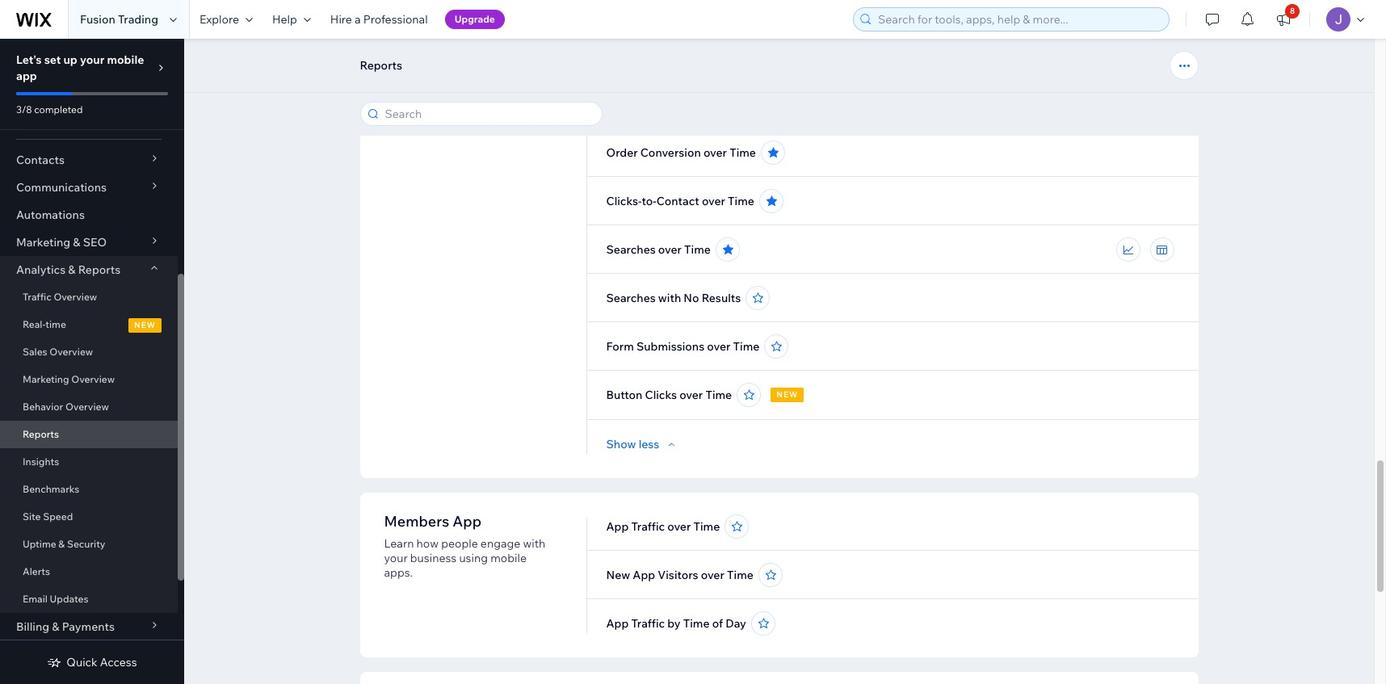 Task type: locate. For each thing, give the bounding box(es) containing it.
searches right top
[[629, 97, 678, 112]]

your left how
[[384, 551, 408, 566]]

uptime & security link
[[0, 531, 178, 558]]

0 vertical spatial your
[[80, 53, 104, 67]]

a
[[355, 12, 361, 27]]

traffic overview
[[23, 291, 97, 303]]

0 vertical spatial mobile
[[107, 53, 144, 67]]

new
[[134, 320, 156, 330], [777, 389, 798, 400]]

0 horizontal spatial mobile
[[107, 53, 144, 67]]

0 vertical spatial marketing
[[16, 235, 70, 250]]

marketing for marketing overview
[[23, 373, 69, 385]]

over
[[704, 145, 727, 160], [702, 194, 726, 208], [658, 242, 682, 257], [707, 339, 731, 354], [680, 388, 703, 402], [668, 520, 691, 534], [701, 568, 725, 583]]

insights link
[[0, 448, 178, 476]]

0 horizontal spatial reports
[[23, 428, 59, 440]]

1 horizontal spatial reports
[[78, 263, 121, 277]]

app inside "members app learn how people engage with your business using mobile apps."
[[453, 512, 482, 531]]

with
[[658, 291, 681, 305], [523, 537, 546, 551]]

overview for traffic overview
[[54, 291, 97, 303]]

1 horizontal spatial mobile
[[491, 551, 527, 566]]

real-
[[23, 318, 46, 330]]

0 horizontal spatial with
[[523, 537, 546, 551]]

3/8
[[16, 103, 32, 116]]

2 vertical spatial traffic
[[631, 617, 665, 631]]

email updates link
[[0, 586, 178, 613]]

over right the clicks
[[680, 388, 703, 402]]

how
[[417, 537, 439, 551]]

over up searches with no results
[[658, 242, 682, 257]]

reports inside 'popup button'
[[78, 263, 121, 277]]

marketing overview link
[[0, 366, 178, 394]]

app
[[453, 512, 482, 531], [606, 520, 629, 534], [633, 568, 655, 583], [606, 617, 629, 631]]

mobile
[[107, 53, 144, 67], [491, 551, 527, 566]]

1 horizontal spatial with
[[658, 291, 681, 305]]

3/8 completed
[[16, 103, 83, 116]]

insights
[[23, 456, 59, 468]]

& left seo
[[73, 235, 80, 250]]

new inside sidebar element
[[134, 320, 156, 330]]

overview for behavior overview
[[65, 401, 109, 413]]

fusion trading
[[80, 12, 158, 27]]

marketing up analytics at top left
[[16, 235, 70, 250]]

your inside "members app learn how people engage with your business using mobile apps."
[[384, 551, 408, 566]]

analytics & reports button
[[0, 256, 178, 284]]

benchmarks link
[[0, 476, 178, 503]]

top
[[606, 97, 626, 112]]

time up day on the bottom of the page
[[727, 568, 754, 583]]

2 horizontal spatial reports
[[360, 58, 402, 73]]

email updates
[[23, 593, 88, 605]]

1 vertical spatial marketing
[[23, 373, 69, 385]]

& down marketing & seo
[[68, 263, 76, 277]]

& inside popup button
[[52, 620, 59, 634]]

1 vertical spatial traffic
[[631, 520, 665, 534]]

contact
[[657, 194, 700, 208]]

site speed link
[[0, 503, 178, 531]]

automations
[[16, 208, 85, 222]]

0 horizontal spatial your
[[80, 53, 104, 67]]

up
[[63, 53, 77, 67]]

& right uptime in the bottom left of the page
[[58, 538, 65, 550]]

time
[[730, 145, 756, 160], [728, 194, 755, 208], [684, 242, 711, 257], [733, 339, 760, 354], [706, 388, 732, 402], [694, 520, 720, 534], [727, 568, 754, 583], [683, 617, 710, 631]]

show less button
[[606, 437, 679, 452]]

2 vertical spatial searches
[[606, 291, 656, 305]]

0 vertical spatial new
[[134, 320, 156, 330]]

members
[[384, 512, 449, 531]]

2 vertical spatial reports
[[23, 428, 59, 440]]

0 vertical spatial with
[[658, 291, 681, 305]]

your right up
[[80, 53, 104, 67]]

searches with no results
[[606, 291, 741, 305]]

analytics
[[16, 263, 66, 277]]

overview down sales overview link
[[71, 373, 115, 385]]

1 horizontal spatial new
[[777, 389, 798, 400]]

no
[[684, 291, 699, 305]]

mobile right using
[[491, 551, 527, 566]]

by
[[668, 617, 681, 631]]

searches over time
[[606, 242, 711, 257]]

your
[[80, 53, 104, 67], [384, 551, 408, 566]]

traffic down analytics at top left
[[23, 291, 51, 303]]

time left of
[[683, 617, 710, 631]]

time right the clicks
[[706, 388, 732, 402]]

overview
[[54, 291, 97, 303], [50, 346, 93, 358], [71, 373, 115, 385], [65, 401, 109, 413]]

& inside "popup button"
[[73, 235, 80, 250]]

reports inside button
[[360, 58, 402, 73]]

billing
[[16, 620, 49, 634]]

app traffic by time of day
[[606, 617, 747, 631]]

& for analytics
[[68, 263, 76, 277]]

0 vertical spatial searches
[[629, 97, 678, 112]]

contacts
[[16, 153, 65, 167]]

reports
[[360, 58, 402, 73], [78, 263, 121, 277], [23, 428, 59, 440]]

payments
[[62, 620, 115, 634]]

with right engage
[[523, 537, 546, 551]]

reports up insights
[[23, 428, 59, 440]]

sales
[[23, 346, 47, 358]]

searches up form
[[606, 291, 656, 305]]

& right billing
[[52, 620, 59, 634]]

overview down marketing overview link
[[65, 401, 109, 413]]

marketing
[[16, 235, 70, 250], [23, 373, 69, 385]]

app up people
[[453, 512, 482, 531]]

let's
[[16, 53, 42, 67]]

&
[[73, 235, 80, 250], [68, 263, 76, 277], [58, 538, 65, 550], [52, 620, 59, 634]]

& for uptime
[[58, 538, 65, 550]]

1 horizontal spatial your
[[384, 551, 408, 566]]

form
[[606, 339, 634, 354]]

& inside 'popup button'
[[68, 263, 76, 277]]

behavior
[[23, 401, 63, 413]]

completed
[[34, 103, 83, 116]]

mobile down fusion trading
[[107, 53, 144, 67]]

less
[[639, 437, 660, 452]]

searches down clicks-
[[606, 242, 656, 257]]

over up new app visitors over time on the bottom of the page
[[668, 520, 691, 534]]

1 vertical spatial your
[[384, 551, 408, 566]]

marketing inside "popup button"
[[16, 235, 70, 250]]

1 vertical spatial mobile
[[491, 551, 527, 566]]

app down new
[[606, 617, 629, 631]]

with left no
[[658, 291, 681, 305]]

reports for the reports button
[[360, 58, 402, 73]]

traffic
[[23, 291, 51, 303], [631, 520, 665, 534], [631, 617, 665, 631]]

0 vertical spatial reports
[[360, 58, 402, 73]]

day
[[726, 617, 747, 631]]

billing & payments
[[16, 620, 115, 634]]

new
[[606, 568, 630, 583]]

1 vertical spatial reports
[[78, 263, 121, 277]]

reports down seo
[[78, 263, 121, 277]]

with inside "members app learn how people engage with your business using mobile apps."
[[523, 537, 546, 551]]

people
[[441, 537, 478, 551]]

0 horizontal spatial new
[[134, 320, 156, 330]]

overview down analytics & reports
[[54, 291, 97, 303]]

over right visitors
[[701, 568, 725, 583]]

8 button
[[1266, 0, 1302, 39]]

overview for sales overview
[[50, 346, 93, 358]]

reports down hire a professional at the top left
[[360, 58, 402, 73]]

quick access
[[67, 655, 137, 670]]

1 vertical spatial with
[[523, 537, 546, 551]]

traffic up visitors
[[631, 520, 665, 534]]

marketing up behavior
[[23, 373, 69, 385]]

0 vertical spatial traffic
[[23, 291, 51, 303]]

clicks
[[645, 388, 677, 402]]

email
[[23, 593, 48, 605]]

your inside let's set up your mobile app
[[80, 53, 104, 67]]

searches for over
[[606, 242, 656, 257]]

overview up marketing overview
[[50, 346, 93, 358]]

help
[[272, 12, 297, 27]]

mobile inside let's set up your mobile app
[[107, 53, 144, 67]]

1 vertical spatial searches
[[606, 242, 656, 257]]

1 vertical spatial new
[[777, 389, 798, 400]]

traffic left by
[[631, 617, 665, 631]]

8
[[1290, 6, 1295, 16]]



Task type: vqa. For each thing, say whether or not it's contained in the screenshot.
'Store Products' dropdown button
no



Task type: describe. For each thing, give the bounding box(es) containing it.
& for marketing
[[73, 235, 80, 250]]

traffic for app traffic over time
[[631, 520, 665, 534]]

& for billing
[[52, 620, 59, 634]]

hire a professional
[[330, 12, 428, 27]]

communications button
[[0, 174, 178, 201]]

time right contact at the top of page
[[728, 194, 755, 208]]

business
[[410, 551, 457, 566]]

set
[[44, 53, 61, 67]]

conversion
[[641, 145, 701, 160]]

updates
[[50, 593, 88, 605]]

billing & payments button
[[0, 613, 178, 641]]

sales overview
[[23, 346, 93, 358]]

site speed
[[23, 511, 73, 523]]

sales overview link
[[0, 339, 178, 366]]

contacts button
[[0, 146, 178, 174]]

alerts
[[23, 566, 50, 578]]

over right conversion
[[704, 145, 727, 160]]

Search for tools, apps, help & more... field
[[873, 8, 1164, 31]]

upgrade
[[455, 13, 495, 25]]

security
[[67, 538, 105, 550]]

hire
[[330, 12, 352, 27]]

submissions
[[637, 339, 705, 354]]

visitors
[[658, 568, 699, 583]]

quick access button
[[47, 655, 137, 670]]

alerts link
[[0, 558, 178, 586]]

show less
[[606, 437, 660, 452]]

explore
[[200, 12, 239, 27]]

speed
[[43, 511, 73, 523]]

over right submissions
[[707, 339, 731, 354]]

clicks-
[[606, 194, 642, 208]]

order
[[606, 145, 638, 160]]

app
[[16, 69, 37, 83]]

uptime & security
[[23, 538, 105, 550]]

site
[[23, 511, 41, 523]]

help button
[[263, 0, 321, 39]]

over right contact at the top of page
[[702, 194, 726, 208]]

of
[[712, 617, 723, 631]]

hire a professional link
[[321, 0, 438, 39]]

results
[[702, 291, 741, 305]]

using
[[459, 551, 488, 566]]

searches for with
[[606, 291, 656, 305]]

sidebar element
[[0, 39, 184, 684]]

professional
[[363, 12, 428, 27]]

traffic for app traffic by time of day
[[631, 617, 665, 631]]

apps.
[[384, 566, 413, 580]]

time right conversion
[[730, 145, 756, 160]]

button
[[606, 388, 643, 402]]

let's set up your mobile app
[[16, 53, 144, 83]]

behavior overview
[[23, 401, 109, 413]]

app traffic over time
[[606, 520, 720, 534]]

members app learn how people engage with your business using mobile apps.
[[384, 512, 546, 580]]

seo
[[83, 235, 107, 250]]

app up new
[[606, 520, 629, 534]]

Search field
[[380, 103, 597, 125]]

communications
[[16, 180, 107, 195]]

fusion
[[80, 12, 115, 27]]

top searches
[[606, 97, 678, 112]]

form submissions over time
[[606, 339, 760, 354]]

engage
[[481, 537, 521, 551]]

trading
[[118, 12, 158, 27]]

show
[[606, 437, 636, 452]]

overview for marketing overview
[[71, 373, 115, 385]]

marketing overview
[[23, 373, 115, 385]]

time
[[46, 318, 66, 330]]

reports button
[[352, 53, 410, 78]]

order conversion over time
[[606, 145, 756, 160]]

benchmarks
[[23, 483, 80, 495]]

access
[[100, 655, 137, 670]]

time up no
[[684, 242, 711, 257]]

reports link
[[0, 421, 178, 448]]

uptime
[[23, 538, 56, 550]]

new app visitors over time
[[606, 568, 754, 583]]

traffic overview link
[[0, 284, 178, 311]]

behavior overview link
[[0, 394, 178, 421]]

quick
[[67, 655, 98, 670]]

time up new app visitors over time on the bottom of the page
[[694, 520, 720, 534]]

time down results
[[733, 339, 760, 354]]

analytics & reports
[[16, 263, 121, 277]]

upgrade button
[[445, 10, 505, 29]]

real-time
[[23, 318, 66, 330]]

traffic inside sidebar element
[[23, 291, 51, 303]]

mobile inside "members app learn how people engage with your business using mobile apps."
[[491, 551, 527, 566]]

marketing for marketing & seo
[[16, 235, 70, 250]]

button clicks over time
[[606, 388, 732, 402]]

learn
[[384, 537, 414, 551]]

clicks-to-contact over time
[[606, 194, 755, 208]]

reports for reports link
[[23, 428, 59, 440]]

app right new
[[633, 568, 655, 583]]



